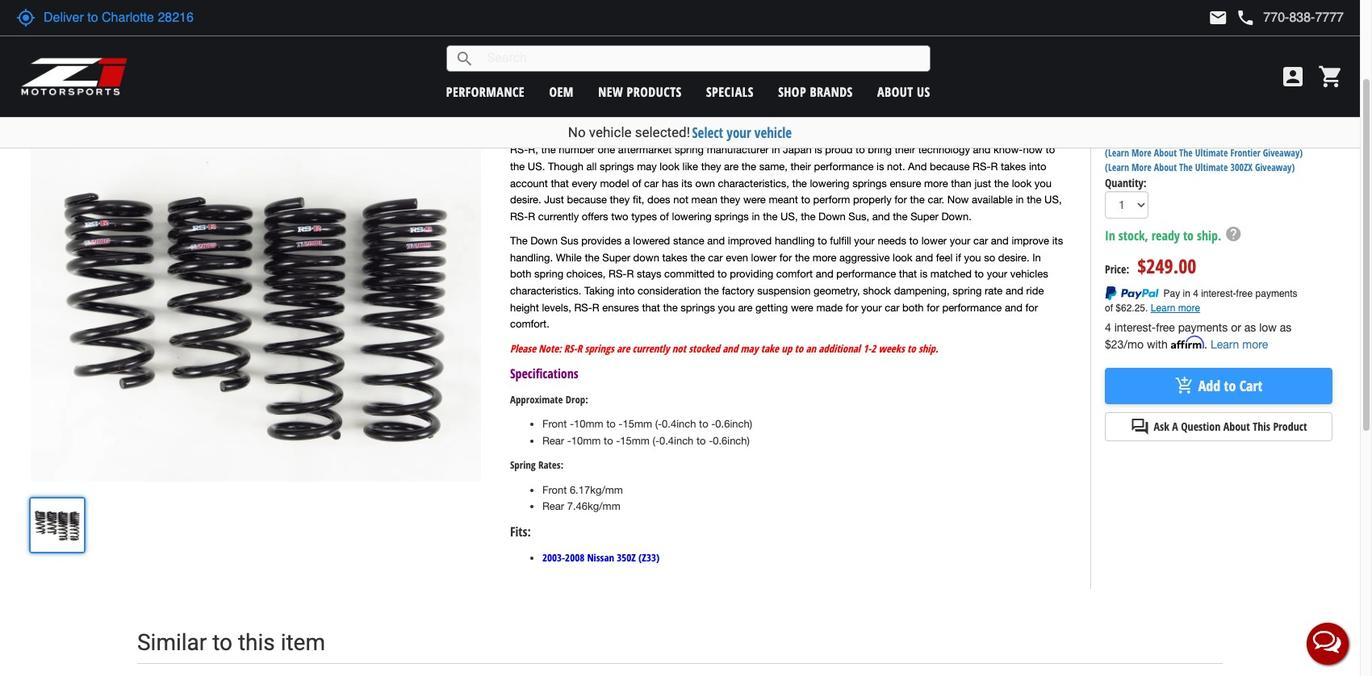 Task type: describe. For each thing, give the bounding box(es) containing it.
1 horizontal spatial vehicle
[[755, 124, 792, 142]]

2 ultimate from the top
[[1196, 161, 1229, 175]]

manufacturer
[[707, 144, 769, 156]]

1 horizontal spatial lowering
[[810, 177, 850, 189]]

(z33)
[[639, 551, 660, 565]]

every
[[572, 177, 597, 189]]

they right mean on the top right
[[721, 194, 741, 206]]

rs- right note: in the left bottom of the page
[[564, 341, 577, 356]]

note:
[[539, 341, 562, 356]]

this
[[1253, 419, 1271, 435]]

phone
[[1237, 8, 1256, 27]]

0 vertical spatial 0.4inch
[[662, 418, 697, 430]]

0 horizontal spatial us,
[[781, 211, 798, 223]]

2 vertical spatial are
[[617, 341, 630, 356]]

r up just
[[991, 161, 998, 173]]

350z...
[[554, 91, 586, 103]]

and down properly
[[873, 211, 890, 223]]

suspension
[[114, 9, 163, 25]]

so
[[985, 252, 996, 264]]

(learn more about the ultimate 300zx giveaway) link
[[1106, 161, 1296, 175]]

aftermarket
[[618, 144, 672, 156]]

you inside rs-r, the number one aftermarket spring manufacturer in japan is proud to bring their technology and know-how to the us. though all springs may look like they are the same, their performance is not.  and because rs-r takes into account that every model of car has its own characteristics, the lowering springs ensure more than just the look you desire.  just because they fit, does not mean they were meant to perform properly for the car.   now available in the us, rs-r currently offers two types of lowering springs in the us, the down sus, and the super down.
[[1035, 177, 1052, 189]]

1-
[[863, 341, 872, 356]]

2 vertical spatial in
[[752, 211, 760, 223]]

desire. inside the down sus provides a lowered stance and improved handling to fulfill your needs to lower your car and improve its handling. while the super down takes the car even lower for the more aggressive look and feel if you so desire.  in both spring choices, rs-r stays committed to providing comfort and performance that is matched to your vehicles characteristics.  taking into consideration the factory suspension geometry, shock dampening, spring rate and ride height levels, rs-r ensures that the springs you are getting were made for your car both for performance and for comfort.
[[999, 252, 1030, 264]]

were inside the down sus provides a lowered stance and improved handling to fulfill your needs to lower your car and improve its handling. while the super down takes the car even lower for the more aggressive look and feel if you so desire.  in both spring choices, rs-r stays committed to providing comfort and performance that is matched to your vehicles characteristics.  taking into consideration the factory suspension geometry, shock dampening, spring rate and ride height levels, rs-r ensures that the springs you are getting were made for your car both for performance and for comfort.
[[791, 302, 814, 314]]

price: $249.00
[[1106, 252, 1197, 279]]

1 vertical spatial (-
[[653, 435, 660, 447]]

geometry,
[[814, 285, 861, 297]]

0 vertical spatial 0.6inch)
[[716, 418, 753, 430]]

your up aggressive
[[855, 235, 875, 247]]

4 interest-free payments or as low as $23 /mo with affirm . learn more
[[1106, 322, 1292, 351]]

springs inside rs-r 350z down sus lowering springs brand: rs-r fits models: 350z...
[[750, 36, 809, 65]]

choices,
[[567, 268, 606, 281]]

the left car. at right
[[911, 194, 925, 206]]

vehicle inside no vehicle selected! select your vehicle
[[589, 124, 632, 141]]

additional
[[819, 341, 861, 356]]

us
[[917, 83, 931, 101]]

lowering
[[668, 36, 745, 65]]

and down vehicles
[[1005, 302, 1023, 314]]

springs inside the down sus provides a lowered stance and improved handling to fulfill your needs to lower your car and improve its handling. while the super down takes the car even lower for the more aggressive look and feel if you so desire.  in both spring choices, rs-r stays committed to providing comfort and performance that is matched to your vehicles characteristics.  taking into consideration the factory suspension geometry, shock dampening, spring rate and ride height levels, rs-r ensures that the springs you are getting were made for your car both for performance and for comfort.
[[681, 302, 716, 314]]

shop brands
[[779, 83, 853, 101]]

about inside question_answer ask a question about this product
[[1224, 419, 1251, 435]]

sus inside rs-r 350z down sus lowering springs brand: rs-r fits models: 350z...
[[636, 36, 663, 65]]

characteristics,
[[718, 177, 790, 189]]

car inside rs-r, the number one aftermarket spring manufacturer in japan is proud to bring their technology and know-how to the us. though all springs may look like they are the same, their performance is not.  and because rs-r takes into account that every model of car has its own characteristics, the lowering springs ensure more than just the look you desire.  just because they fit, does not mean they were meant to perform properly for the car.   now available in the us, rs-r currently offers two types of lowering springs in the us, the down sus, and the super down.
[[645, 177, 659, 189]]

handling.
[[510, 252, 553, 264]]

mail phone
[[1209, 8, 1256, 27]]

know-
[[994, 144, 1024, 156]]

1 vertical spatial giveaway)
[[1256, 161, 1296, 175]]

item
[[281, 630, 325, 656]]

they up own
[[701, 161, 722, 173]]

is inside the down sus provides a lowered stance and improved handling to fulfill your needs to lower your car and improve its handling. while the super down takes the car even lower for the more aggressive look and feel if you so desire.  in both spring choices, rs-r stays committed to providing comfort and performance that is matched to your vehicles characteristics.  taking into consideration the factory suspension geometry, shock dampening, spring rate and ride height levels, rs-r ensures that the springs you are getting were made for your car both for performance and for comfort.
[[920, 268, 928, 281]]

the right r,
[[541, 144, 556, 156]]

meant
[[769, 194, 799, 206]]

springs down "ensures"
[[585, 341, 614, 356]]

up
[[782, 341, 793, 356]]

the up 'choices,'
[[585, 252, 600, 264]]

0 horizontal spatial because
[[567, 194, 607, 206]]

offers
[[582, 211, 609, 223]]

in inside the down sus provides a lowered stance and improved handling to fulfill your needs to lower your car and improve its handling. while the super down takes the car even lower for the more aggressive look and feel if you so desire.  in both spring choices, rs-r stays committed to providing comfort and performance that is matched to your vehicles characteristics.  taking into consideration the factory suspension geometry, shock dampening, spring rate and ride height levels, rs-r ensures that the springs you are getting were made for your car both for performance and for comfort.
[[1033, 252, 1042, 264]]

about up (learn more about the ultimate 300zx giveaway) "link"
[[1155, 146, 1178, 160]]

and up so
[[992, 235, 1009, 247]]

available
[[972, 194, 1013, 206]]

rs- down account
[[510, 211, 528, 223]]

one
[[598, 144, 616, 156]]

spring rates:
[[510, 458, 564, 473]]

parts
[[73, 9, 95, 25]]

new
[[599, 83, 624, 101]]

now
[[948, 194, 969, 206]]

its inside rs-r, the number one aftermarket spring manufacturer in japan is proud to bring their technology and know-how to the us. though all springs may look like they are the same, their performance is not.  and because rs-r takes into account that every model of car has its own characteristics, the lowering springs ensure more than just the look you desire.  just because they fit, does not mean they were meant to perform properly for the car.   now available in the us, rs-r currently offers two types of lowering springs in the us, the down sus, and the super down.
[[682, 177, 693, 189]]

affirm
[[1172, 336, 1205, 350]]

takes inside rs-r, the number one aftermarket spring manufacturer in japan is proud to bring their technology and know-how to the us. though all springs may look like they are the same, their performance is not.  and because rs-r takes into account that every model of car has its own characteristics, the lowering springs ensure more than just the look you desire.  just because they fit, does not mean they were meant to perform properly for the car.   now available in the us, rs-r currently offers two types of lowering springs in the us, the down sus, and the super down.
[[1001, 161, 1027, 173]]

models:
[[516, 89, 551, 104]]

350z inside rs-r 350z down sus lowering springs brand: rs-r fits models: 350z...
[[540, 36, 578, 65]]

1 (learn from the top
[[1106, 146, 1130, 160]]

the down meant
[[763, 211, 778, 223]]

0 vertical spatial the
[[1180, 146, 1193, 160]]

for inside rs-r, the number one aftermarket spring manufacturer in japan is proud to bring their technology and know-how to the us. though all springs may look like they are the same, their performance is not.  and because rs-r takes into account that every model of car has its own characteristics, the lowering springs ensure more than just the look you desire.  just because they fit, does not mean they were meant to perform properly for the car.   now available in the us, rs-r currently offers two types of lowering springs in the us, the down sus, and the super down.
[[895, 194, 908, 206]]

comfort
[[777, 268, 813, 281]]

fit,
[[633, 194, 645, 206]]

0 vertical spatial giveaway)
[[1264, 146, 1304, 160]]

super inside the down sus provides a lowered stance and improved handling to fulfill your needs to lower your car and improve its handling. while the super down takes the car even lower for the more aggressive look and feel if you so desire.  in both spring choices, rs-r stays committed to providing comfort and performance that is matched to your vehicles characteristics.  taking into consideration the factory suspension geometry, shock dampening, spring rate and ride height levels, rs-r ensures that the springs you are getting were made for your car both for performance and for comfort.
[[603, 252, 631, 264]]

1 vertical spatial their
[[791, 161, 812, 173]]

number
[[559, 144, 595, 156]]

look inside the down sus provides a lowered stance and improved handling to fulfill your needs to lower your car and improve its handling. while the super down takes the car even lower for the more aggressive look and feel if you so desire.  in both spring choices, rs-r stays committed to providing comfort and performance that is matched to your vehicles characteristics.  taking into consideration the factory suspension geometry, shock dampening, spring rate and ride height levels, rs-r ensures that the springs you are getting were made for your car both for performance and for comfort.
[[893, 252, 913, 264]]

your up if in the right of the page
[[950, 235, 971, 247]]

shop
[[779, 83, 807, 101]]

the down sus provides a lowered stance and improved handling to fulfill your needs to lower your car and improve its handling. while the super down takes the car even lower for the more aggressive look and feel if you so desire.  in both spring choices, rs-r stays committed to providing comfort and performance that is matched to your vehicles characteristics.  taking into consideration the factory suspension geometry, shock dampening, spring rate and ride height levels, rs-r ensures that the springs you are getting were made for your car both for performance and for comfort.
[[510, 235, 1064, 330]]

how
[[1024, 144, 1043, 156]]

1 horizontal spatial may
[[741, 341, 759, 356]]

performance down search
[[446, 83, 525, 101]]

getting
[[756, 302, 788, 314]]

rs- up models:
[[530, 69, 544, 84]]

free
[[1157, 322, 1176, 335]]

my_location
[[16, 8, 36, 27]]

performance down rate
[[943, 302, 1002, 314]]

new products link
[[599, 83, 682, 101]]

providing
[[730, 268, 774, 281]]

that inside rs-r, the number one aftermarket spring manufacturer in japan is proud to bring their technology and know-how to the us. though all springs may look like they are the same, their performance is not.  and because rs-r takes into account that every model of car has its own characteristics, the lowering springs ensure more than just the look you desire.  just because they fit, does not mean they were meant to perform properly for the car.   now available in the us, rs-r currently offers two types of lowering springs in the us, the down sus, and the super down.
[[551, 177, 569, 189]]

consideration
[[638, 285, 702, 297]]

0 horizontal spatial of
[[632, 177, 642, 189]]

stocked
[[689, 341, 720, 356]]

committed
[[665, 268, 715, 281]]

0 horizontal spatial lower
[[751, 252, 777, 264]]

stock,
[[1119, 227, 1149, 245]]

r up models:
[[544, 69, 550, 84]]

more inside 4 interest-free payments or as low as $23 /mo with affirm . learn more
[[1243, 339, 1269, 351]]

about down (learn more about the ultimate frontier giveaway) link at the right
[[1155, 161, 1178, 175]]

0 vertical spatial is
[[815, 144, 823, 156]]

the up committed
[[691, 252, 706, 264]]

performance down aggressive
[[837, 268, 897, 281]]

mean
[[692, 194, 718, 206]]

in inside in stock, ready to ship. help
[[1106, 227, 1116, 245]]

rs-r 350z down sus lowering springs brand: rs-r fits models: 350z...
[[498, 36, 809, 104]]

a
[[625, 235, 631, 247]]

down inside rs-r, the number one aftermarket spring manufacturer in japan is proud to bring their technology and know-how to the us. though all springs may look like they are the same, their performance is not.  and because rs-r takes into account that every model of car has its own characteristics, the lowering springs ensure more than just the look you desire.  just because they fit, does not mean they were meant to perform properly for the car.   now available in the us, rs-r currently offers two types of lowering springs in the us, the down sus, and the super down.
[[819, 211, 846, 223]]

1 horizontal spatial is
[[877, 161, 885, 173]]

300zx
[[1231, 161, 1253, 175]]

the right just
[[995, 177, 1009, 189]]

may inside rs-r, the number one aftermarket spring manufacturer in japan is proud to bring their technology and know-how to the us. though all springs may look like they are the same, their performance is not.  and because rs-r takes into account that every model of car has its own characteristics, the lowering springs ensure more than just the look you desire.  just because they fit, does not mean they were meant to perform properly for the car.   now available in the us, rs-r currently offers two types of lowering springs in the us, the down sus, and the super down.
[[637, 161, 657, 173]]

shop brands link
[[779, 83, 853, 101]]

1 vertical spatial that
[[899, 268, 918, 281]]

select your vehicle link
[[693, 124, 792, 142]]

are inside rs-r, the number one aftermarket spring manufacturer in japan is proud to bring their technology and know-how to the us. though all springs may look like they are the same, their performance is not.  and because rs-r takes into account that every model of car has its own characteristics, the lowering springs ensure more than just the look you desire.  just because they fit, does not mean they were meant to perform properly for the car.   now available in the us, rs-r currently offers two types of lowering springs in the us, the down sus, and the super down.
[[724, 161, 739, 173]]

rs- up us.
[[510, 144, 528, 156]]

the down consideration
[[663, 302, 678, 314]]

spring inside rs-r, the number one aftermarket spring manufacturer in japan is proud to bring their technology and know-how to the us. though all springs may look like they are the same, their performance is not.  and because rs-r takes into account that every model of car has its own characteristics, the lowering springs ensure more than just the look you desire.  just because they fit, does not mean they were meant to perform properly for the car.   now available in the us, rs-r currently offers two types of lowering springs in the us, the down sus, and the super down.
[[675, 144, 704, 156]]

the up characteristics,
[[742, 161, 757, 173]]

vehicles
[[1011, 268, 1049, 281]]

rates:
[[539, 458, 564, 473]]

springs up model
[[600, 161, 634, 173]]

performance inside rs-r, the number one aftermarket spring manufacturer in japan is proud to bring their technology and know-how to the us. though all springs may look like they are the same, their performance is not.  and because rs-r takes into account that every model of car has its own characteristics, the lowering springs ensure more than just the look you desire.  just because they fit, does not mean they were meant to perform properly for the car.   now available in the us, rs-r currently offers two types of lowering springs in the us, the down sus, and the super down.
[[814, 161, 874, 173]]

rate
[[985, 285, 1003, 297]]

$23
[[1106, 339, 1124, 351]]

phone link
[[1237, 8, 1345, 27]]

1 vertical spatial you
[[965, 252, 982, 264]]

learn
[[1211, 339, 1240, 351]]

rear
[[543, 501, 565, 513]]

please
[[510, 341, 536, 356]]

springs link
[[181, 9, 213, 25]]

add_shopping_cart add to cart
[[1176, 376, 1263, 396]]

the up the handling
[[801, 211, 816, 223]]

factory
[[722, 285, 755, 297]]

account_box link
[[1277, 64, 1311, 90]]

0 vertical spatial 10mm
[[574, 418, 604, 430]]

made
[[817, 302, 843, 314]]

0 vertical spatial their
[[895, 144, 916, 156]]

suspension link
[[114, 9, 163, 25]]

proud
[[826, 144, 853, 156]]

1 vertical spatial the
[[1180, 161, 1193, 175]]

lowered
[[633, 235, 671, 247]]

for down ride
[[1026, 302, 1039, 314]]

1 vertical spatial 0.6inch)
[[713, 435, 750, 447]]

rs- up just
[[973, 161, 991, 173]]

0 vertical spatial springs
[[181, 9, 213, 25]]

1 vertical spatial 15mm
[[620, 435, 650, 447]]

car left even
[[708, 252, 723, 264]]

own
[[696, 177, 715, 189]]

2003-2008 nissan 350z (z33)
[[543, 551, 660, 565]]

the up meant
[[793, 177, 807, 189]]

front -10mm to -15mm (-0.4inch to -0.6inch) rear -10mm to -15mm (-0.4inch to -0.6inch)
[[543, 418, 753, 447]]

and left feel at the top of page
[[916, 252, 934, 264]]

down
[[634, 252, 660, 264]]

1 horizontal spatial because
[[930, 161, 970, 173]]

even
[[726, 252, 749, 264]]

brand:
[[498, 69, 527, 84]]

rs- down taking
[[575, 302, 593, 314]]

are inside the down sus provides a lowered stance and improved handling to fulfill your needs to lower your car and improve its handling. while the super down takes the car even lower for the more aggressive look and feel if you so desire.  in both spring choices, rs-r stays committed to providing comfort and performance that is matched to your vehicles characteristics.  taking into consideration the factory suspension geometry, shock dampening, spring rate and ride height levels, rs-r ensures that the springs you are getting were made for your car both for performance and for comfort.
[[738, 302, 753, 314]]

about left 'us'
[[878, 83, 914, 101]]

the inside the down sus provides a lowered stance and improved handling to fulfill your needs to lower your car and improve its handling. while the super down takes the car even lower for the more aggressive look and feel if you so desire.  in both spring choices, rs-r stays committed to providing comfort and performance that is matched to your vehicles characteristics.  taking into consideration the factory suspension geometry, shock dampening, spring rate and ride height levels, rs-r ensures that the springs you are getting were made for your car both for performance and for comfort.
[[510, 235, 528, 247]]

r down taking
[[593, 302, 600, 314]]

1 vertical spatial 350z
[[617, 551, 636, 565]]

0 vertical spatial us,
[[1045, 194, 1062, 206]]

ship. inside in stock, ready to ship. help
[[1198, 227, 1222, 245]]

1 vertical spatial 10mm
[[572, 435, 601, 447]]

and left know-
[[974, 144, 991, 156]]

and up geometry,
[[816, 268, 834, 281]]

types
[[632, 211, 657, 223]]

springs up improved
[[715, 211, 749, 223]]

new products
[[599, 83, 682, 101]]

the up needs
[[893, 211, 908, 223]]

interest-
[[1115, 322, 1157, 335]]

rs- up taking
[[609, 268, 627, 281]]

has
[[662, 177, 679, 189]]

cart
[[1240, 376, 1263, 395]]

2 more from the top
[[1132, 161, 1152, 175]]

like
[[683, 161, 699, 173]]

for right the made
[[846, 302, 859, 314]]

stays
[[637, 268, 662, 281]]



Task type: vqa. For each thing, say whether or not it's contained in the screenshot.
$64.98 at the top
no



Task type: locate. For each thing, give the bounding box(es) containing it.
in
[[772, 144, 780, 156], [1016, 194, 1024, 206], [752, 211, 760, 223]]

you
[[1035, 177, 1052, 189], [965, 252, 982, 264], [718, 302, 736, 314]]

vehicle
[[755, 124, 792, 142], [589, 124, 632, 141]]

or
[[1232, 322, 1242, 335]]

look up has
[[660, 161, 680, 173]]

perform
[[814, 194, 851, 206]]

into inside rs-r, the number one aftermarket spring manufacturer in japan is proud to bring their technology and know-how to the us. though all springs may look like they are the same, their performance is not.  and because rs-r takes into account that every model of car has its own characteristics, the lowering springs ensure more than just the look you desire.  just because they fit, does not mean they were meant to perform properly for the car.   now available in the us, rs-r currently offers two types of lowering springs in the us, the down sus, and the super down.
[[1030, 161, 1047, 173]]

us,
[[1045, 194, 1062, 206], [781, 211, 798, 223]]

0 vertical spatial ship.
[[1198, 227, 1222, 245]]

r left stays
[[627, 268, 634, 281]]

taking
[[585, 285, 615, 297]]

japan
[[783, 144, 812, 156]]

is left proud
[[815, 144, 823, 156]]

1 ultimate from the top
[[1196, 146, 1229, 160]]

0 vertical spatial because
[[930, 161, 970, 173]]

you down "how" at the right top of page
[[1035, 177, 1052, 189]]

comfort.
[[510, 318, 550, 330]]

suspension
[[758, 285, 811, 297]]

r right note: in the left bottom of the page
[[577, 341, 583, 356]]

technology
[[919, 144, 971, 156]]

the up (learn more about the ultimate 300zx giveaway) "link"
[[1180, 146, 1193, 160]]

2 vertical spatial look
[[893, 252, 913, 264]]

oem
[[550, 83, 574, 101]]

in up improved
[[752, 211, 760, 223]]

0 horizontal spatial takes
[[663, 252, 688, 264]]

0 horizontal spatial vehicle
[[589, 124, 632, 141]]

currently
[[539, 211, 579, 223], [633, 341, 670, 356]]

1 vertical spatial 0.4inch
[[660, 435, 694, 447]]

more down the fulfill
[[813, 252, 837, 264]]

car.
[[928, 194, 945, 206]]

-
[[619, 418, 623, 430], [712, 418, 716, 430], [616, 435, 620, 447], [709, 435, 713, 447]]

0 horizontal spatial may
[[637, 161, 657, 173]]

properly
[[854, 194, 892, 206]]

this
[[238, 630, 275, 656]]

into down "how" at the right top of page
[[1030, 161, 1047, 173]]

0 vertical spatial lower
[[922, 235, 947, 247]]

are down manufacturer
[[724, 161, 739, 173]]

1 vertical spatial spring
[[535, 268, 564, 281]]

1 vertical spatial into
[[618, 285, 635, 297]]

are down "ensures"
[[617, 341, 630, 356]]

car up the does
[[645, 177, 659, 189]]

approximate
[[510, 392, 563, 407]]

0 horizontal spatial you
[[718, 302, 736, 314]]

2 as from the left
[[1281, 322, 1292, 335]]

1 vertical spatial super
[[603, 252, 631, 264]]

2
[[872, 341, 876, 356]]

0 horizontal spatial its
[[682, 177, 693, 189]]

were down suspension
[[791, 302, 814, 314]]

1 vertical spatial more
[[813, 252, 837, 264]]

2003-
[[543, 551, 565, 565]]

rs-r link
[[530, 69, 550, 84]]

that up dampening,
[[899, 268, 918, 281]]

are
[[724, 161, 739, 173], [738, 302, 753, 314], [617, 341, 630, 356]]

matched
[[931, 268, 972, 281]]

performance down proud
[[814, 161, 874, 173]]

are down factory
[[738, 302, 753, 314]]

1 horizontal spatial both
[[903, 302, 924, 314]]

2 horizontal spatial is
[[920, 268, 928, 281]]

shopping_cart link
[[1315, 64, 1345, 90]]

in down the improve
[[1033, 252, 1042, 264]]

15mm
[[623, 418, 653, 430], [620, 435, 650, 447]]

spring up characteristics.
[[535, 268, 564, 281]]

that down consideration
[[642, 302, 660, 314]]

because down the technology
[[930, 161, 970, 173]]

car up so
[[974, 235, 989, 247]]

down.
[[942, 211, 972, 223]]

vehicle up one
[[589, 124, 632, 141]]

super inside rs-r, the number one aftermarket spring manufacturer in japan is proud to bring their technology and know-how to the us. though all springs may look like they are the same, their performance is not.  and because rs-r takes into account that every model of car has its own characteristics, the lowering springs ensure more than just the look you desire.  just because they fit, does not mean they were meant to perform properly for the car.   now available in the us, rs-r currently offers two types of lowering springs in the us, the down sus, and the super down.
[[911, 211, 939, 223]]

0 horizontal spatial ship.
[[919, 341, 939, 356]]

1 vertical spatial of
[[660, 211, 669, 223]]

mail
[[1209, 8, 1229, 27]]

drop:
[[566, 392, 589, 407]]

springs
[[181, 9, 213, 25], [750, 36, 809, 65]]

is up dampening,
[[920, 268, 928, 281]]

question_answer ask a question about this product
[[1131, 418, 1308, 437]]

they up two
[[610, 194, 630, 206]]

0 vertical spatial both
[[510, 268, 532, 281]]

2 horizontal spatial you
[[1035, 177, 1052, 189]]

down up handling.
[[531, 235, 558, 247]]

1 vertical spatial are
[[738, 302, 753, 314]]

down down the perform
[[819, 211, 846, 223]]

weeks
[[879, 341, 905, 356]]

super down car. at right
[[911, 211, 939, 223]]

the left us.
[[510, 161, 525, 173]]

takes inside the down sus provides a lowered stance and improved handling to fulfill your needs to lower your car and improve its handling. while the super down takes the car even lower for the more aggressive look and feel if you so desire.  in both spring choices, rs-r stays committed to providing comfort and performance that is matched to your vehicles characteristics.  taking into consideration the factory suspension geometry, shock dampening, spring rate and ride height levels, rs-r ensures that the springs you are getting were made for your car both for performance and for comfort.
[[663, 252, 688, 264]]

r,
[[528, 144, 539, 156]]

similar to this item
[[137, 630, 325, 656]]

were inside rs-r, the number one aftermarket spring manufacturer in japan is proud to bring their technology and know-how to the us. though all springs may look like they are the same, their performance is not.  and because rs-r takes into account that every model of car has its own characteristics, the lowering springs ensure more than just the look you desire.  just because they fit, does not mean they were meant to perform properly for the car.   now available in the us, rs-r currently offers two types of lowering springs in the us, the down sus, and the super down.
[[744, 194, 766, 206]]

1 as from the left
[[1245, 322, 1257, 335]]

sus inside the down sus provides a lowered stance and improved handling to fulfill your needs to lower your car and improve its handling. while the super down takes the car even lower for the more aggressive look and feel if you so desire.  in both spring choices, rs-r stays committed to providing comfort and performance that is matched to your vehicles characteristics.  taking into consideration the factory suspension geometry, shock dampening, spring rate and ride height levels, rs-r ensures that the springs you are getting were made for your car both for performance and for comfort.
[[561, 235, 579, 247]]

r up rs-r link
[[524, 36, 535, 65]]

rs- up brand:
[[498, 36, 524, 65]]

1 horizontal spatial desire.
[[999, 252, 1030, 264]]

about
[[878, 83, 914, 101], [1155, 146, 1178, 160], [1155, 161, 1178, 175], [1224, 419, 1251, 435]]

1 horizontal spatial you
[[965, 252, 982, 264]]

desire. inside rs-r, the number one aftermarket spring manufacturer in japan is proud to bring their technology and know-how to the us. though all springs may look like they are the same, their performance is not.  and because rs-r takes into account that every model of car has its own characteristics, the lowering springs ensure more than just the look you desire.  just because they fit, does not mean they were meant to perform properly for the car.   now available in the us, rs-r currently offers two types of lowering springs in the us, the down sus, and the super down.
[[510, 194, 542, 206]]

for down dampening,
[[927, 302, 940, 314]]

1 vertical spatial may
[[741, 341, 759, 356]]

0 horizontal spatial lowering
[[672, 211, 712, 223]]

0 vertical spatial more
[[1132, 146, 1152, 160]]

of up fit,
[[632, 177, 642, 189]]

currently inside rs-r, the number one aftermarket spring manufacturer in japan is proud to bring their technology and know-how to the us. though all springs may look like they are the same, their performance is not.  and because rs-r takes into account that every model of car has its own characteristics, the lowering springs ensure more than just the look you desire.  just because they fit, does not mean they were meant to perform properly for the car.   now available in the us, rs-r currently offers two types of lowering springs in the us, the down sus, and the super down.
[[539, 211, 579, 223]]

0 vertical spatial may
[[637, 161, 657, 173]]

all
[[587, 161, 597, 173]]

0 vertical spatial super
[[911, 211, 939, 223]]

though
[[548, 161, 584, 173]]

as right low at right top
[[1281, 322, 1292, 335]]

down up new
[[583, 36, 631, 65]]

springs right suspension
[[181, 9, 213, 25]]

1 vertical spatial (learn
[[1106, 161, 1130, 175]]

and right stocked
[[723, 341, 738, 356]]

the left factory
[[705, 285, 719, 297]]

no vehicle selected! select your vehicle
[[568, 124, 792, 142]]

not inside rs-r, the number one aftermarket spring manufacturer in japan is proud to bring their technology and know-how to the us. though all springs may look like they are the same, their performance is not.  and because rs-r takes into account that every model of car has its own characteristics, the lowering springs ensure more than just the look you desire.  just because they fit, does not mean they were meant to perform properly for the car.   now available in the us, rs-r currently offers two types of lowering springs in the us, the down sus, and the super down.
[[674, 194, 689, 206]]

r
[[524, 36, 535, 65], [544, 69, 550, 84], [991, 161, 998, 173], [528, 211, 536, 223], [627, 268, 634, 281], [593, 302, 600, 314], [577, 341, 583, 356]]

1 vertical spatial sus
[[561, 235, 579, 247]]

0 horizontal spatial look
[[660, 161, 680, 173]]

1 horizontal spatial us,
[[1045, 194, 1062, 206]]

your up manufacturer
[[727, 124, 752, 142]]

giveaway) down frontier
[[1256, 161, 1296, 175]]

2 (learn from the top
[[1106, 161, 1130, 175]]

their down japan
[[791, 161, 812, 173]]

more inside rs-r, the number one aftermarket spring manufacturer in japan is proud to bring their technology and know-how to the us. though all springs may look like they are the same, their performance is not.  and because rs-r takes into account that every model of car has its own characteristics, the lowering springs ensure more than just the look you desire.  just because they fit, does not mean they were meant to perform properly for the car.   now available in the us, rs-r currently offers two types of lowering springs in the us, the down sus, and the super down.
[[925, 177, 949, 189]]

desire.
[[510, 194, 542, 206], [999, 252, 1030, 264]]

0.4inch
[[662, 418, 697, 430], [660, 435, 694, 447]]

both down handling.
[[510, 268, 532, 281]]

0 vertical spatial look
[[660, 161, 680, 173]]

brands
[[810, 83, 853, 101]]

in right available
[[1016, 194, 1024, 206]]

down inside rs-r 350z down sus lowering springs brand: rs-r fits models: 350z...
[[583, 36, 631, 65]]

in
[[1106, 227, 1116, 245], [1033, 252, 1042, 264]]

1 vertical spatial in
[[1016, 194, 1024, 206]]

stance
[[673, 235, 705, 247]]

0 vertical spatial ultimate
[[1196, 146, 1229, 160]]

1 horizontal spatial its
[[1053, 235, 1064, 247]]

the down the handling
[[795, 252, 810, 264]]

0 vertical spatial currently
[[539, 211, 579, 223]]

fits:
[[510, 523, 531, 541]]

0 horizontal spatial desire.
[[510, 194, 542, 206]]

2 vertical spatial the
[[510, 235, 528, 247]]

ship. left help
[[1198, 227, 1222, 245]]

1 vertical spatial springs
[[750, 36, 809, 65]]

performance parts link
[[14, 9, 95, 25]]

spring
[[510, 458, 536, 473]]

1 horizontal spatial spring
[[675, 144, 704, 156]]

dampening,
[[895, 285, 950, 297]]

similar
[[137, 630, 207, 656]]

1 vertical spatial look
[[1012, 177, 1032, 189]]

2008
[[565, 551, 585, 565]]

to inside in stock, ready to ship. help
[[1184, 227, 1194, 245]]

lowering down mean on the top right
[[672, 211, 712, 223]]

0 vertical spatial spring
[[675, 144, 704, 156]]

no
[[568, 124, 586, 141]]

0 vertical spatial that
[[551, 177, 569, 189]]

1 vertical spatial more
[[1132, 161, 1152, 175]]

0 horizontal spatial 350z
[[540, 36, 578, 65]]

of
[[632, 177, 642, 189], [660, 211, 669, 223]]

is left not.
[[877, 161, 885, 173]]

us, down meant
[[781, 211, 798, 223]]

oem link
[[550, 83, 574, 101]]

and
[[974, 144, 991, 156], [873, 211, 890, 223], [708, 235, 725, 247], [992, 235, 1009, 247], [916, 252, 934, 264], [816, 268, 834, 281], [1006, 285, 1024, 297], [1005, 302, 1023, 314], [723, 341, 738, 356]]

0 horizontal spatial their
[[791, 161, 812, 173]]

your down shock
[[862, 302, 882, 314]]

the up the improve
[[1027, 194, 1042, 206]]

1 horizontal spatial springs
[[750, 36, 809, 65]]

0 horizontal spatial is
[[815, 144, 823, 156]]

10mm down "drop:"
[[574, 418, 604, 430]]

to inside add_shopping_cart add to cart
[[1225, 376, 1237, 395]]

0 vertical spatial desire.
[[510, 194, 542, 206]]

0 vertical spatial sus
[[636, 36, 663, 65]]

2 vertical spatial you
[[718, 302, 736, 314]]

1 vertical spatial not
[[672, 341, 686, 356]]

sus,
[[849, 211, 870, 223]]

0 vertical spatial 350z
[[540, 36, 578, 65]]

1 more from the top
[[1132, 146, 1152, 160]]

car down shock
[[885, 302, 900, 314]]

2 vertical spatial is
[[920, 268, 928, 281]]

giveaway) right frontier
[[1264, 146, 1304, 160]]

front
[[543, 484, 567, 496]]

2 horizontal spatial spring
[[953, 285, 982, 297]]

350z
[[540, 36, 578, 65], [617, 551, 636, 565]]

may down aftermarket at top left
[[637, 161, 657, 173]]

into up "ensures"
[[618, 285, 635, 297]]

its right the improve
[[1053, 235, 1064, 247]]

more inside the down sus provides a lowered stance and improved handling to fulfill your needs to lower your car and improve its handling. while the super down takes the car even lower for the more aggressive look and feel if you so desire.  in both spring choices, rs-r stays committed to providing comfort and performance that is matched to your vehicles characteristics.  taking into consideration the factory suspension geometry, shock dampening, spring rate and ride height levels, rs-r ensures that the springs you are getting were made for your car both for performance and for comfort.
[[813, 252, 837, 264]]

more down low at right top
[[1243, 339, 1269, 351]]

vehicle up japan
[[755, 124, 792, 142]]

lowering up the perform
[[810, 177, 850, 189]]

10mm down front -
[[572, 435, 601, 447]]

1 horizontal spatial look
[[893, 252, 913, 264]]

specifications
[[510, 365, 579, 383]]

0 horizontal spatial into
[[618, 285, 635, 297]]

1 horizontal spatial that
[[642, 302, 660, 314]]

(learn more about the ultimate frontier giveaway) link
[[1106, 146, 1304, 160]]

0 vertical spatial in
[[1106, 227, 1116, 245]]

1 horizontal spatial super
[[911, 211, 939, 223]]

the down (learn more about the ultimate frontier giveaway) link at the right
[[1180, 161, 1193, 175]]

1 horizontal spatial in
[[772, 144, 780, 156]]

0 vertical spatial 15mm
[[623, 418, 653, 430]]

0 vertical spatial more
[[925, 177, 949, 189]]

levels,
[[542, 302, 572, 314]]

1 vertical spatial currently
[[633, 341, 670, 356]]

(-
[[655, 418, 662, 430], [653, 435, 660, 447]]

for
[[895, 194, 908, 206], [780, 252, 792, 264], [846, 302, 859, 314], [927, 302, 940, 314], [1026, 302, 1039, 314]]

2 horizontal spatial look
[[1012, 177, 1032, 189]]

if
[[956, 252, 962, 264]]

desire. up vehicles
[[999, 252, 1030, 264]]

ship.
[[1198, 227, 1222, 245], [919, 341, 939, 356]]

1 horizontal spatial down
[[583, 36, 631, 65]]

0 vertical spatial its
[[682, 177, 693, 189]]

0 horizontal spatial both
[[510, 268, 532, 281]]

2 vertical spatial more
[[1243, 339, 1269, 351]]

because
[[930, 161, 970, 173], [567, 194, 607, 206]]

front 6.17kg/mm rear 7.46kg/mm
[[543, 484, 623, 513]]

down inside the down sus provides a lowered stance and improved handling to fulfill your needs to lower your car and improve its handling. while the super down takes the car even lower for the more aggressive look and feel if you so desire.  in both spring choices, rs-r stays committed to providing comfort and performance that is matched to your vehicles characteristics.  taking into consideration the factory suspension geometry, shock dampening, spring rate and ride height levels, rs-r ensures that the springs you are getting were made for your car both for performance and for comfort.
[[531, 235, 558, 247]]

springs up the shop
[[750, 36, 809, 65]]

0 vertical spatial not
[[674, 194, 689, 206]]

improve
[[1012, 235, 1050, 247]]

Search search field
[[475, 46, 930, 71]]

2 horizontal spatial more
[[1243, 339, 1269, 351]]

may
[[637, 161, 657, 173], [741, 341, 759, 356]]

r down account
[[528, 211, 536, 223]]

2 horizontal spatial in
[[1016, 194, 1024, 206]]

1 horizontal spatial as
[[1281, 322, 1292, 335]]

1 vertical spatial ultimate
[[1196, 161, 1229, 175]]

lower up providing
[[751, 252, 777, 264]]

1 horizontal spatial currently
[[633, 341, 670, 356]]

0 vertical spatial (-
[[655, 418, 662, 430]]

currently down "ensures"
[[633, 341, 670, 356]]

and right stance
[[708, 235, 725, 247]]

nissan
[[587, 551, 615, 565]]

about left this
[[1224, 419, 1251, 435]]

1 vertical spatial ship.
[[919, 341, 939, 356]]

handling
[[775, 235, 815, 247]]

z1 motorsports logo image
[[20, 57, 129, 97]]

your up rate
[[987, 268, 1008, 281]]

feel
[[937, 252, 953, 264]]

0 horizontal spatial as
[[1245, 322, 1257, 335]]

for up comfort
[[780, 252, 792, 264]]

1 vertical spatial lower
[[751, 252, 777, 264]]

1 horizontal spatial ship.
[[1198, 227, 1222, 245]]

0 vertical spatial in
[[772, 144, 780, 156]]

its inside the down sus provides a lowered stance and improved handling to fulfill your needs to lower your car and improve its handling. while the super down takes the car even lower for the more aggressive look and feel if you so desire.  in both spring choices, rs-r stays committed to providing comfort and performance that is matched to your vehicles characteristics.  taking into consideration the factory suspension geometry, shock dampening, spring rate and ride height levels, rs-r ensures that the springs you are getting were made for your car both for performance and for comfort.
[[1053, 235, 1064, 247]]

into inside the down sus provides a lowered stance and improved handling to fulfill your needs to lower your car and improve its handling. while the super down takes the car even lower for the more aggressive look and feel if you so desire.  in both spring choices, rs-r stays committed to providing comfort and performance that is matched to your vehicles characteristics.  taking into consideration the factory suspension geometry, shock dampening, spring rate and ride height levels, rs-r ensures that the springs you are getting were made for your car both for performance and for comfort.
[[618, 285, 635, 297]]

2 horizontal spatial that
[[899, 268, 918, 281]]

and left ride
[[1006, 285, 1024, 297]]

select
[[693, 124, 724, 142]]

question
[[1182, 419, 1221, 435]]

characteristics.
[[510, 285, 582, 297]]

needs
[[878, 235, 907, 247]]

ultimate down (learn more about the ultimate frontier giveaway) link at the right
[[1196, 161, 1229, 175]]

0 vertical spatial of
[[632, 177, 642, 189]]

may left take
[[741, 341, 759, 356]]

bring
[[868, 144, 892, 156]]

while
[[556, 252, 582, 264]]

350z left (z33)
[[617, 551, 636, 565]]

0 vertical spatial (learn
[[1106, 146, 1130, 160]]

springs up properly
[[853, 177, 887, 189]]

please note: rs-r springs are currently not stocked and may take up to an additional 1-2 weeks to ship.
[[510, 341, 939, 356]]

ask
[[1154, 419, 1170, 435]]



